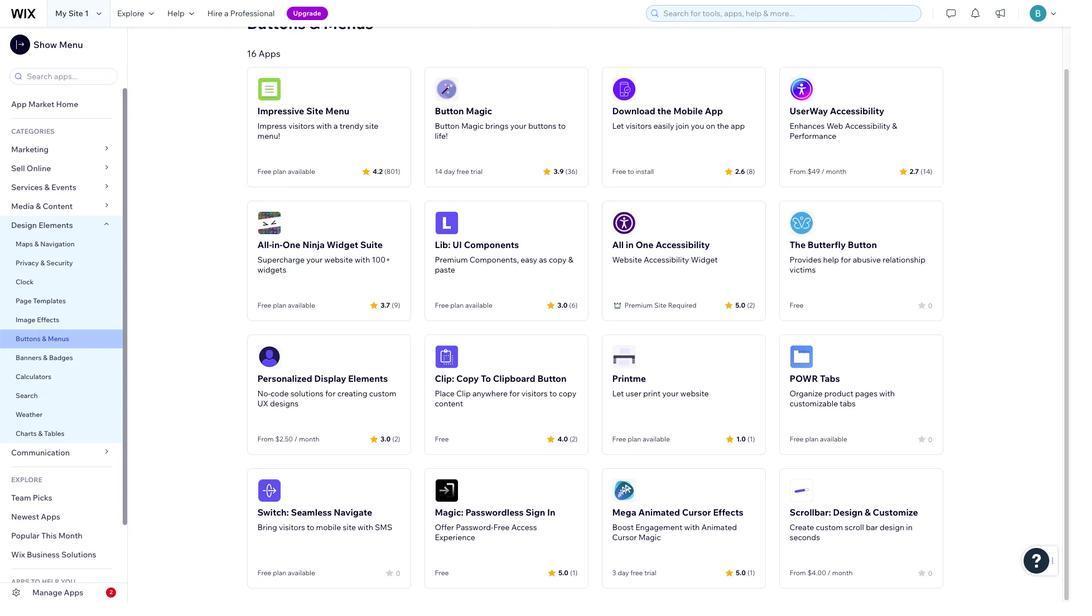 Task type: vqa. For each thing, say whether or not it's contained in the screenshot.
(36) on the top right of page
yes



Task type: describe. For each thing, give the bounding box(es) containing it.
download the mobile app logo image
[[612, 78, 636, 101]]

menus inside buttons & menus "link"
[[48, 335, 69, 343]]

show
[[33, 39, 57, 50]]

elements inside personalized display elements no-code solutions for creating custom ux designs
[[348, 373, 388, 384]]

5.0 (1) for effects
[[736, 569, 755, 577]]

as
[[539, 255, 547, 265]]

/ for personalized
[[294, 435, 298, 444]]

mega
[[612, 507, 636, 518]]

0 horizontal spatial animated
[[638, 507, 680, 518]]

clipboard
[[493, 373, 536, 384]]

popular this month link
[[0, 527, 123, 546]]

free down the content
[[435, 435, 449, 444]]

all-
[[258, 239, 272, 251]]

website inside all-in-one ninja widget suite supercharge your website with 100+ widgets
[[324, 255, 353, 265]]

5.0 (1) for in
[[559, 569, 578, 577]]

ninja
[[303, 239, 325, 251]]

apps
[[11, 578, 29, 586]]

visitors inside clip: copy to clipboard button place clip anywhere for visitors to copy content
[[522, 389, 548, 399]]

$49
[[808, 167, 820, 176]]

lib:
[[435, 239, 451, 251]]

for inside clip: copy to clipboard button place clip anywhere for visitors to copy content
[[510, 389, 520, 399]]

0 vertical spatial the
[[657, 105, 672, 117]]

available for premium
[[465, 301, 493, 310]]

to
[[481, 373, 491, 384]]

with inside powr tabs organize product pages with customizable tabs
[[880, 389, 895, 399]]

printme let user print your website
[[612, 373, 709, 399]]

to inside switch: seamless navigate bring visitors to mobile site with sms
[[307, 523, 314, 533]]

buttons & menus link
[[0, 330, 123, 349]]

free plan available for ninja
[[258, 301, 315, 310]]

place
[[435, 389, 455, 399]]

magic: passwordless sign in logo image
[[435, 479, 458, 503]]

clip
[[456, 389, 471, 399]]

scroll
[[845, 523, 864, 533]]

0 horizontal spatial a
[[224, 8, 229, 18]]

with inside all-in-one ninja widget suite supercharge your website with 100+ widgets
[[355, 255, 370, 265]]

print
[[643, 389, 661, 399]]

plan for print
[[628, 435, 641, 444]]

design elements
[[11, 220, 73, 230]]

sms
[[375, 523, 392, 533]]

categories
[[11, 127, 55, 136]]

app market home link
[[0, 95, 123, 114]]

userway accessibility logo image
[[790, 78, 813, 101]]

with inside mega animated cursor effects boost engagement with animated cursor magic
[[684, 523, 700, 533]]

0 for the butterfly button
[[928, 302, 933, 310]]

scrollbar:
[[790, 507, 831, 518]]

design elements link
[[0, 216, 123, 235]]

1
[[85, 8, 89, 18]]

download
[[612, 105, 655, 117]]

month for accessibility
[[826, 167, 847, 176]]

available for ninja
[[288, 301, 315, 310]]

1 vertical spatial magic
[[461, 121, 484, 131]]

free inside magic: passwordless sign in offer password-free access experience
[[494, 523, 510, 533]]

custom inside scrollbar: design & customize create custom scroll bar design in seconds
[[816, 523, 843, 533]]

events
[[51, 182, 76, 193]]

effects inside sidebar element
[[37, 316, 59, 324]]

weather
[[16, 411, 42, 419]]

Search for tools, apps, help & more... field
[[660, 6, 918, 21]]

copy
[[456, 373, 479, 384]]

scrollbar: design & customize logo image
[[790, 479, 813, 503]]

charts & tables link
[[0, 425, 123, 444]]

(2) for clip: copy to clipboard button
[[570, 435, 578, 443]]

2 vertical spatial from
[[790, 569, 806, 578]]

button inside the butterfly button provides help for abusive relationship victims
[[848, 239, 877, 251]]

plan down customizable
[[805, 435, 819, 444]]

visitors inside download the mobile app let visitors easily join you on the app
[[626, 121, 652, 131]]

2.7 (14)
[[910, 167, 933, 175]]

1.0
[[737, 435, 746, 443]]

from for userway accessibility
[[790, 167, 806, 176]]

(1) for effects
[[748, 569, 755, 577]]

marketing link
[[0, 140, 123, 159]]

1 horizontal spatial menus
[[323, 13, 374, 33]]

lib: ui components logo image
[[435, 211, 458, 235]]

buttons & menus inside buttons & menus "link"
[[16, 335, 69, 343]]

free for mega
[[631, 569, 643, 578]]

butterfly
[[808, 239, 846, 251]]

install
[[636, 167, 654, 176]]

free down victims at the top of the page
[[790, 301, 804, 310]]

/ for userway
[[822, 167, 825, 176]]

team picks
[[11, 493, 52, 503]]

business
[[27, 550, 60, 560]]

2.7
[[910, 167, 919, 175]]

free down experience
[[435, 569, 449, 578]]

required
[[668, 301, 697, 310]]

supercharge
[[258, 255, 305, 265]]

plan for premium
[[450, 301, 464, 310]]

image
[[16, 316, 35, 324]]

3.9 (36)
[[554, 167, 578, 175]]

sell online
[[11, 163, 51, 174]]

on
[[706, 121, 715, 131]]

newest apps
[[11, 512, 60, 522]]

available for impress
[[288, 167, 315, 176]]

free plan available down customizable
[[790, 435, 848, 444]]

one for in-
[[283, 239, 301, 251]]

easy
[[521, 255, 537, 265]]

seconds
[[790, 533, 820, 543]]

site for premium
[[654, 301, 667, 310]]

services & events
[[11, 182, 76, 193]]

your inside button magic button magic brings your buttons to life!
[[510, 121, 527, 131]]

(801)
[[384, 167, 400, 175]]

free plan available down bring
[[258, 569, 315, 578]]

maps
[[16, 240, 33, 248]]

2 vertical spatial /
[[828, 569, 831, 578]]

apps for manage apps
[[64, 588, 83, 598]]

calculators link
[[0, 368, 123, 387]]

custom inside personalized display elements no-code solutions for creating custom ux designs
[[369, 389, 396, 399]]

free down bring
[[258, 569, 271, 578]]

day for mega
[[618, 569, 629, 578]]

components
[[464, 239, 519, 251]]

calculators
[[16, 373, 51, 381]]

impressive
[[258, 105, 304, 117]]

pages
[[855, 389, 878, 399]]

2.6
[[735, 167, 745, 175]]

download the mobile app let visitors easily join you on the app
[[612, 105, 745, 131]]

brings
[[486, 121, 509, 131]]

premium site required
[[625, 301, 697, 310]]

show menu
[[33, 39, 83, 50]]

design
[[880, 523, 905, 533]]

designs
[[270, 399, 299, 409]]

marketing
[[11, 145, 49, 155]]

5.0 for magic: passwordless sign in
[[559, 569, 569, 577]]

widgets
[[258, 265, 286, 275]]

let inside download the mobile app let visitors easily join you on the app
[[612, 121, 624, 131]]

& inside scrollbar: design & customize create custom scroll bar design in seconds
[[865, 507, 871, 518]]

0 for switch: seamless navigate
[[396, 569, 400, 578]]

sidebar element
[[0, 27, 128, 603]]

2
[[109, 589, 113, 597]]

banners
[[16, 354, 42, 362]]

upgrade button
[[287, 7, 328, 20]]

Search apps... field
[[23, 69, 114, 84]]

(1) for print
[[748, 435, 755, 443]]

premium inside lib: ui components premium components, easy as copy & paste
[[435, 255, 468, 265]]

2 vertical spatial month
[[832, 569, 853, 578]]

privacy & security link
[[0, 254, 123, 273]]

month for display
[[299, 435, 320, 444]]

trendy
[[340, 121, 364, 131]]

online
[[27, 163, 51, 174]]

mobile
[[316, 523, 341, 533]]

passwordless
[[466, 507, 524, 518]]

available for print
[[643, 435, 670, 444]]

to inside clip: copy to clipboard button place clip anywhere for visitors to copy content
[[550, 389, 557, 399]]

$2.50
[[275, 435, 293, 444]]

5.0 for mega animated cursor effects
[[736, 569, 746, 577]]

provides
[[790, 255, 822, 265]]

(36)
[[565, 167, 578, 175]]

newest
[[11, 512, 39, 522]]

14 day free trial
[[435, 167, 483, 176]]

plan for ninja
[[273, 301, 286, 310]]

my
[[55, 8, 67, 18]]

16
[[247, 48, 257, 59]]

0 horizontal spatial cursor
[[612, 533, 637, 543]]

1 horizontal spatial premium
[[625, 301, 653, 310]]

3.0 for lib: ui components
[[558, 301, 568, 309]]

powr tabs logo image
[[790, 345, 813, 369]]



Task type: locate. For each thing, give the bounding box(es) containing it.
printme
[[612, 373, 646, 384]]

design inside design elements link
[[11, 220, 37, 230]]

1 horizontal spatial the
[[717, 121, 729, 131]]

2 horizontal spatial your
[[663, 389, 679, 399]]

trial for cursor
[[645, 569, 657, 578]]

1 horizontal spatial effects
[[713, 507, 744, 518]]

0 horizontal spatial day
[[444, 167, 455, 176]]

1 horizontal spatial (2)
[[570, 435, 578, 443]]

magic left brings
[[461, 121, 484, 131]]

3
[[612, 569, 616, 578]]

from left $2.50
[[258, 435, 274, 444]]

free right 14
[[457, 167, 469, 176]]

free plan available down paste
[[435, 301, 493, 310]]

magic up brings
[[466, 105, 492, 117]]

with left sms
[[358, 523, 373, 533]]

apps down you
[[64, 588, 83, 598]]

userway accessibility enhances web accessibility & performance
[[790, 105, 897, 141]]

animated
[[638, 507, 680, 518], [702, 523, 737, 533]]

app up "on"
[[705, 105, 723, 117]]

one up supercharge at top left
[[283, 239, 301, 251]]

0 vertical spatial in
[[626, 239, 634, 251]]

apps right 16
[[259, 48, 281, 59]]

plan down widgets on the left top
[[273, 301, 286, 310]]

free down "user"
[[612, 435, 626, 444]]

clip: copy to clipboard button logo image
[[435, 345, 458, 369]]

image effects link
[[0, 311, 123, 330]]

in inside scrollbar: design & customize create custom scroll bar design in seconds
[[906, 523, 913, 533]]

picks
[[33, 493, 52, 503]]

site left the 'required'
[[654, 301, 667, 310]]

copy inside clip: copy to clipboard button place clip anywhere for visitors to copy content
[[559, 389, 577, 399]]

widget right ninja
[[327, 239, 358, 251]]

premium left the 'required'
[[625, 301, 653, 310]]

button magic logo image
[[435, 78, 458, 101]]

one
[[283, 239, 301, 251], [636, 239, 654, 251]]

2 vertical spatial magic
[[639, 533, 661, 543]]

personalized display elements logo image
[[258, 345, 281, 369]]

0 horizontal spatial buttons
[[16, 335, 40, 343]]

1 horizontal spatial one
[[636, 239, 654, 251]]

enhances
[[790, 121, 825, 131]]

the right "on"
[[717, 121, 729, 131]]

apps up "this"
[[41, 512, 60, 522]]

magic: passwordless sign in offer password-free access experience
[[435, 507, 555, 543]]

paste
[[435, 265, 455, 275]]

0 horizontal spatial trial
[[471, 167, 483, 176]]

clip: copy to clipboard button place clip anywhere for visitors to copy content
[[435, 373, 577, 409]]

with inside switch: seamless navigate bring visitors to mobile site with sms
[[358, 523, 373, 533]]

0 vertical spatial widget
[[327, 239, 358, 251]]

5.0 (1)
[[559, 569, 578, 577], [736, 569, 755, 577]]

0 horizontal spatial (2)
[[392, 435, 400, 443]]

1 horizontal spatial app
[[705, 105, 723, 117]]

for down clipboard
[[510, 389, 520, 399]]

4.2 (801)
[[373, 167, 400, 175]]

apps for 16 apps
[[259, 48, 281, 59]]

1 horizontal spatial apps
[[64, 588, 83, 598]]

4.0 (2)
[[558, 435, 578, 443]]

hire a professional link
[[201, 0, 282, 27]]

let inside printme let user print your website
[[612, 389, 624, 399]]

help
[[823, 255, 839, 265]]

personalized
[[258, 373, 312, 384]]

buttons & menus
[[247, 13, 374, 33], [16, 335, 69, 343]]

app inside download the mobile app let visitors easily join you on the app
[[705, 105, 723, 117]]

1 horizontal spatial a
[[334, 121, 338, 131]]

impressive site menu impress visitors with a trendy site menu!
[[258, 105, 378, 141]]

1 vertical spatial site
[[343, 523, 356, 533]]

3.0 (2)
[[381, 435, 400, 443]]

0 vertical spatial animated
[[638, 507, 680, 518]]

relationship
[[883, 255, 926, 265]]

0 vertical spatial custom
[[369, 389, 396, 399]]

0 vertical spatial a
[[224, 8, 229, 18]]

from $4.00 / month
[[790, 569, 853, 578]]

to inside button magic button magic brings your buttons to life!
[[558, 121, 566, 131]]

all-in-one ninja widget suite logo image
[[258, 211, 281, 235]]

a inside impressive site menu impress visitors with a trendy site menu!
[[334, 121, 338, 131]]

menu inside button
[[59, 39, 83, 50]]

printme logo image
[[612, 345, 636, 369]]

& inside "link"
[[42, 335, 46, 343]]

0 vertical spatial menu
[[59, 39, 83, 50]]

customizable
[[790, 399, 838, 409]]

free plan available down "user"
[[612, 435, 670, 444]]

1 horizontal spatial trial
[[645, 569, 657, 578]]

plan down paste
[[450, 301, 464, 310]]

menu up the trendy at the top left of the page
[[325, 105, 350, 117]]

custom down scrollbar:
[[816, 523, 843, 533]]

0 horizontal spatial elements
[[39, 220, 73, 230]]

site inside impressive site menu impress visitors with a trendy site menu!
[[306, 105, 323, 117]]

anywhere
[[473, 389, 508, 399]]

let down download
[[612, 121, 624, 131]]

a
[[224, 8, 229, 18], [334, 121, 338, 131]]

wix
[[11, 550, 25, 560]]

design
[[11, 220, 37, 230], [833, 507, 863, 518]]

cursor up engagement
[[682, 507, 711, 518]]

magic right boost
[[639, 533, 661, 543]]

menus down image effects link
[[48, 335, 69, 343]]

1 vertical spatial apps
[[41, 512, 60, 522]]

0 horizontal spatial menus
[[48, 335, 69, 343]]

mega animated cursor effects logo image
[[612, 479, 636, 503]]

0 vertical spatial /
[[822, 167, 825, 176]]

site right impressive
[[306, 105, 323, 117]]

1 vertical spatial website
[[681, 389, 709, 399]]

visitors down impressive
[[288, 121, 315, 131]]

privacy & security
[[16, 259, 73, 267]]

2 5.0 (1) from the left
[[736, 569, 755, 577]]

free down customizable
[[790, 435, 804, 444]]

2 horizontal spatial /
[[828, 569, 831, 578]]

free down menu!
[[258, 167, 271, 176]]

apps
[[259, 48, 281, 59], [41, 512, 60, 522], [64, 588, 83, 598]]

0 horizontal spatial your
[[306, 255, 323, 265]]

switch:
[[258, 507, 289, 518]]

0 horizontal spatial /
[[294, 435, 298, 444]]

0 horizontal spatial widget
[[327, 239, 358, 251]]

0 vertical spatial site
[[365, 121, 378, 131]]

0 horizontal spatial design
[[11, 220, 37, 230]]

menu inside impressive site menu impress visitors with a trendy site menu!
[[325, 105, 350, 117]]

your down ninja
[[306, 255, 323, 265]]

1 vertical spatial the
[[717, 121, 729, 131]]

0 vertical spatial premium
[[435, 255, 468, 265]]

buttons inside "link"
[[16, 335, 40, 343]]

/ right the $49
[[822, 167, 825, 176]]

2 vertical spatial your
[[663, 389, 679, 399]]

from left $4.00
[[790, 569, 806, 578]]

1 vertical spatial menus
[[48, 335, 69, 343]]

plan down menu!
[[273, 167, 286, 176]]

bar
[[866, 523, 878, 533]]

1 horizontal spatial animated
[[702, 523, 737, 533]]

copy right as
[[549, 255, 567, 265]]

in-
[[272, 239, 283, 251]]

visitors inside impressive site menu impress visitors with a trendy site menu!
[[288, 121, 315, 131]]

0 vertical spatial buttons
[[247, 13, 306, 33]]

charts & tables
[[16, 430, 64, 438]]

0 for scrollbar: design & customize
[[928, 569, 933, 578]]

visitors
[[288, 121, 315, 131], [626, 121, 652, 131], [522, 389, 548, 399], [279, 523, 305, 533]]

clock
[[16, 278, 34, 286]]

site right the trendy at the top left of the page
[[365, 121, 378, 131]]

month right $2.50
[[299, 435, 320, 444]]

buttons & menus up '16 apps'
[[247, 13, 374, 33]]

(1) for in
[[570, 569, 578, 577]]

(14)
[[921, 167, 933, 175]]

ui
[[453, 239, 462, 251]]

copy inside lib: ui components premium components, easy as copy & paste
[[549, 255, 567, 265]]

0 vertical spatial buttons & menus
[[247, 13, 374, 33]]

1 vertical spatial trial
[[645, 569, 657, 578]]

elements up "creating"
[[348, 373, 388, 384]]

app left market
[[11, 99, 27, 109]]

site inside switch: seamless navigate bring visitors to mobile site with sms
[[343, 523, 356, 533]]

maps & navigation link
[[0, 235, 123, 254]]

available
[[288, 167, 315, 176], [288, 301, 315, 310], [465, 301, 493, 310], [643, 435, 670, 444], [820, 435, 848, 444], [288, 569, 315, 578]]

let left "user"
[[612, 389, 624, 399]]

widget up the 'required'
[[691, 255, 718, 265]]

button inside clip: copy to clipboard button place clip anywhere for visitors to copy content
[[538, 373, 567, 384]]

1 vertical spatial in
[[906, 523, 913, 533]]

month right the $49
[[826, 167, 847, 176]]

website right the print at the right
[[681, 389, 709, 399]]

0 horizontal spatial in
[[626, 239, 634, 251]]

the
[[790, 239, 806, 251]]

sell online link
[[0, 159, 123, 178]]

app
[[11, 99, 27, 109], [705, 105, 723, 117]]

100+
[[372, 255, 391, 265]]

0 horizontal spatial apps
[[41, 512, 60, 522]]

free plan available for impress
[[258, 167, 315, 176]]

custom right "creating"
[[369, 389, 396, 399]]

professional
[[230, 8, 275, 18]]

from for personalized display elements
[[258, 435, 274, 444]]

4.0
[[558, 435, 568, 443]]

2 horizontal spatial apps
[[259, 48, 281, 59]]

search link
[[0, 387, 123, 406]]

3.7 (9)
[[381, 301, 400, 309]]

0 vertical spatial your
[[510, 121, 527, 131]]

with left the trendy at the top left of the page
[[316, 121, 332, 131]]

& inside lib: ui components premium components, easy as copy & paste
[[568, 255, 574, 265]]

a right hire
[[224, 8, 229, 18]]

buttons & menus up banners & badges
[[16, 335, 69, 343]]

free down widgets on the left top
[[258, 301, 271, 310]]

life!
[[435, 131, 448, 141]]

2 let from the top
[[612, 389, 624, 399]]

the up easily at the top right of page
[[657, 105, 672, 117]]

all in one accessibility logo image
[[612, 211, 636, 235]]

impressive site menu logo image
[[258, 78, 281, 101]]

free down paste
[[435, 301, 449, 310]]

free plan available down menu!
[[258, 167, 315, 176]]

site for impressive
[[306, 105, 323, 117]]

your inside all-in-one ninja widget suite supercharge your website with 100+ widgets
[[306, 255, 323, 265]]

plan for impress
[[273, 167, 286, 176]]

1 vertical spatial your
[[306, 255, 323, 265]]

your right the print at the right
[[663, 389, 679, 399]]

1 vertical spatial buttons & menus
[[16, 335, 69, 343]]

0 vertical spatial 3.0
[[558, 301, 568, 309]]

0 for powr tabs
[[928, 436, 933, 444]]

0 vertical spatial from
[[790, 167, 806, 176]]

3.7
[[381, 301, 390, 309]]

buttons
[[247, 13, 306, 33], [16, 335, 40, 343]]

widget inside all-in-one ninja widget suite supercharge your website with 100+ widgets
[[327, 239, 358, 251]]

hire
[[207, 8, 223, 18]]

2 one from the left
[[636, 239, 654, 251]]

home
[[56, 99, 78, 109]]

/ right $2.50
[[294, 435, 298, 444]]

website
[[612, 255, 642, 265]]

0 vertical spatial website
[[324, 255, 353, 265]]

/ right $4.00
[[828, 569, 831, 578]]

market
[[28, 99, 54, 109]]

trial for button
[[471, 167, 483, 176]]

month
[[826, 167, 847, 176], [299, 435, 320, 444], [832, 569, 853, 578]]

magic
[[466, 105, 492, 117], [461, 121, 484, 131], [639, 533, 661, 543]]

free down passwordless
[[494, 523, 510, 533]]

design up maps
[[11, 220, 37, 230]]

for inside personalized display elements no-code solutions for creating custom ux designs
[[325, 389, 336, 399]]

let
[[612, 121, 624, 131], [612, 389, 624, 399]]

2 horizontal spatial for
[[841, 255, 851, 265]]

1 vertical spatial 3.0
[[381, 435, 391, 443]]

widget inside all in one accessibility website accessibility widget
[[691, 255, 718, 265]]

the butterfly button provides help for abusive relationship victims
[[790, 239, 926, 275]]

(2) for all in one accessibility
[[747, 301, 755, 309]]

1 vertical spatial copy
[[559, 389, 577, 399]]

1 horizontal spatial day
[[618, 569, 629, 578]]

visitors down the switch:
[[279, 523, 305, 533]]

1 horizontal spatial free
[[631, 569, 643, 578]]

0 horizontal spatial 3.0
[[381, 435, 391, 443]]

search
[[16, 392, 38, 400]]

app inside app market home link
[[11, 99, 27, 109]]

your right brings
[[510, 121, 527, 131]]

access
[[512, 523, 537, 533]]

one up website
[[636, 239, 654, 251]]

0 vertical spatial effects
[[37, 316, 59, 324]]

free for button
[[457, 167, 469, 176]]

1 horizontal spatial website
[[681, 389, 709, 399]]

0 horizontal spatial one
[[283, 239, 301, 251]]

one inside all-in-one ninja widget suite supercharge your website with 100+ widgets
[[283, 239, 301, 251]]

plan down "user"
[[628, 435, 641, 444]]

website down ninja
[[324, 255, 353, 265]]

the butterfly button logo image
[[790, 211, 813, 235]]

0 horizontal spatial premium
[[435, 255, 468, 265]]

plan down bring
[[273, 569, 286, 578]]

2 vertical spatial apps
[[64, 588, 83, 598]]

0 horizontal spatial site
[[68, 8, 83, 18]]

0 vertical spatial magic
[[466, 105, 492, 117]]

menu
[[59, 39, 83, 50], [325, 105, 350, 117]]

magic inside mega animated cursor effects boost engagement with animated cursor magic
[[639, 533, 661, 543]]

code
[[271, 389, 289, 399]]

media & content
[[11, 201, 73, 211]]

elements up navigation
[[39, 220, 73, 230]]

with inside impressive site menu impress visitors with a trendy site menu!
[[316, 121, 332, 131]]

lib: ui components premium components, easy as copy & paste
[[435, 239, 574, 275]]

free left install
[[612, 167, 626, 176]]

site inside impressive site menu impress visitors with a trendy site menu!
[[365, 121, 378, 131]]

1 vertical spatial custom
[[816, 523, 843, 533]]

0 horizontal spatial free
[[457, 167, 469, 176]]

1 horizontal spatial in
[[906, 523, 913, 533]]

0 vertical spatial cursor
[[682, 507, 711, 518]]

0 horizontal spatial the
[[657, 105, 672, 117]]

site for my
[[68, 8, 83, 18]]

day right 14
[[444, 167, 455, 176]]

1 vertical spatial menu
[[325, 105, 350, 117]]

design inside scrollbar: design & customize create custom scroll bar design in seconds
[[833, 507, 863, 518]]

menus right upgrade
[[323, 13, 374, 33]]

& inside the userway accessibility enhances web accessibility & performance
[[892, 121, 897, 131]]

1 horizontal spatial custom
[[816, 523, 843, 533]]

scrollbar: design & customize create custom scroll bar design in seconds
[[790, 507, 918, 543]]

free right 3
[[631, 569, 643, 578]]

templates
[[33, 297, 66, 305]]

1 5.0 (1) from the left
[[559, 569, 578, 577]]

popular
[[11, 531, 40, 541]]

1 vertical spatial let
[[612, 389, 624, 399]]

menu right show
[[59, 39, 83, 50]]

clip:
[[435, 373, 454, 384]]

1 horizontal spatial 3.0
[[558, 301, 568, 309]]

website inside printme let user print your website
[[681, 389, 709, 399]]

5.0 for all in one accessibility
[[736, 301, 746, 309]]

1 horizontal spatial cursor
[[682, 507, 711, 518]]

1 let from the top
[[612, 121, 624, 131]]

help button
[[161, 0, 201, 27]]

in inside all in one accessibility website accessibility widget
[[626, 239, 634, 251]]

product
[[825, 389, 854, 399]]

web
[[827, 121, 843, 131]]

a left the trendy at the top left of the page
[[334, 121, 338, 131]]

1 vertical spatial free
[[631, 569, 643, 578]]

1 vertical spatial elements
[[348, 373, 388, 384]]

1.0 (1)
[[737, 435, 755, 443]]

wix business solutions
[[11, 550, 96, 560]]

trial right 3
[[645, 569, 657, 578]]

components,
[[470, 255, 519, 265]]

in right design
[[906, 523, 913, 533]]

0 vertical spatial month
[[826, 167, 847, 176]]

with right pages
[[880, 389, 895, 399]]

1 horizontal spatial for
[[510, 389, 520, 399]]

1 vertical spatial site
[[306, 105, 323, 117]]

design up scroll
[[833, 507, 863, 518]]

with down "suite"
[[355, 255, 370, 265]]

visitors inside switch: seamless navigate bring visitors to mobile site with sms
[[279, 523, 305, 533]]

1 horizontal spatial elements
[[348, 373, 388, 384]]

elements inside sidebar element
[[39, 220, 73, 230]]

tabs
[[840, 399, 856, 409]]

cursor down mega
[[612, 533, 637, 543]]

one inside all in one accessibility website accessibility widget
[[636, 239, 654, 251]]

1 horizontal spatial widget
[[691, 255, 718, 265]]

your inside printme let user print your website
[[663, 389, 679, 399]]

button
[[435, 105, 464, 117], [435, 121, 460, 131], [848, 239, 877, 251], [538, 373, 567, 384]]

explore
[[117, 8, 144, 18]]

with right engagement
[[684, 523, 700, 533]]

2 vertical spatial site
[[654, 301, 667, 310]]

2 horizontal spatial site
[[654, 301, 667, 310]]

day right 3
[[618, 569, 629, 578]]

1 vertical spatial /
[[294, 435, 298, 444]]

1 vertical spatial month
[[299, 435, 320, 444]]

in right all
[[626, 239, 634, 251]]

0 horizontal spatial site
[[343, 523, 356, 533]]

free plan available
[[258, 167, 315, 176], [258, 301, 315, 310], [435, 301, 493, 310], [612, 435, 670, 444], [790, 435, 848, 444], [258, 569, 315, 578]]

1 vertical spatial from
[[258, 435, 274, 444]]

for inside the butterfly button provides help for abusive relationship victims
[[841, 255, 851, 265]]

one for in
[[636, 239, 654, 251]]

visitors down download
[[626, 121, 652, 131]]

day for button
[[444, 167, 455, 176]]

free plan available down widgets on the left top
[[258, 301, 315, 310]]

3.0 for personalized display elements
[[381, 435, 391, 443]]

1 horizontal spatial buttons
[[247, 13, 306, 33]]

premium down the ui
[[435, 255, 468, 265]]

buttons up banners
[[16, 335, 40, 343]]

site left 1 at the left top of the page
[[68, 8, 83, 18]]

no-
[[258, 389, 271, 399]]

trial right 14
[[471, 167, 483, 176]]

apps for newest apps
[[41, 512, 60, 522]]

1 vertical spatial premium
[[625, 301, 653, 310]]

app
[[731, 121, 745, 131]]

2 horizontal spatial (2)
[[747, 301, 755, 309]]

site down the navigate
[[343, 523, 356, 533]]

1 vertical spatial a
[[334, 121, 338, 131]]

effects inside mega animated cursor effects boost engagement with animated cursor magic
[[713, 507, 744, 518]]

mega animated cursor effects boost engagement with animated cursor magic
[[612, 507, 744, 543]]

for down the display
[[325, 389, 336, 399]]

mobile
[[674, 105, 703, 117]]

1 one from the left
[[283, 239, 301, 251]]

switch: seamless navigate logo image
[[258, 479, 281, 503]]

free plan available for print
[[612, 435, 670, 444]]

visitors down clipboard
[[522, 389, 548, 399]]

0 horizontal spatial app
[[11, 99, 27, 109]]

free plan available for premium
[[435, 301, 493, 310]]

0 vertical spatial site
[[68, 8, 83, 18]]

from left the $49
[[790, 167, 806, 176]]

month right $4.00
[[832, 569, 853, 578]]

1 vertical spatial animated
[[702, 523, 737, 533]]

clock link
[[0, 273, 123, 292]]

charts
[[16, 430, 37, 438]]

for right help
[[841, 255, 851, 265]]

buttons up '16 apps'
[[247, 13, 306, 33]]

1 vertical spatial effects
[[713, 507, 744, 518]]

(2) for personalized display elements
[[392, 435, 400, 443]]

copy up 4.0 (2)
[[559, 389, 577, 399]]

0 horizontal spatial menu
[[59, 39, 83, 50]]



